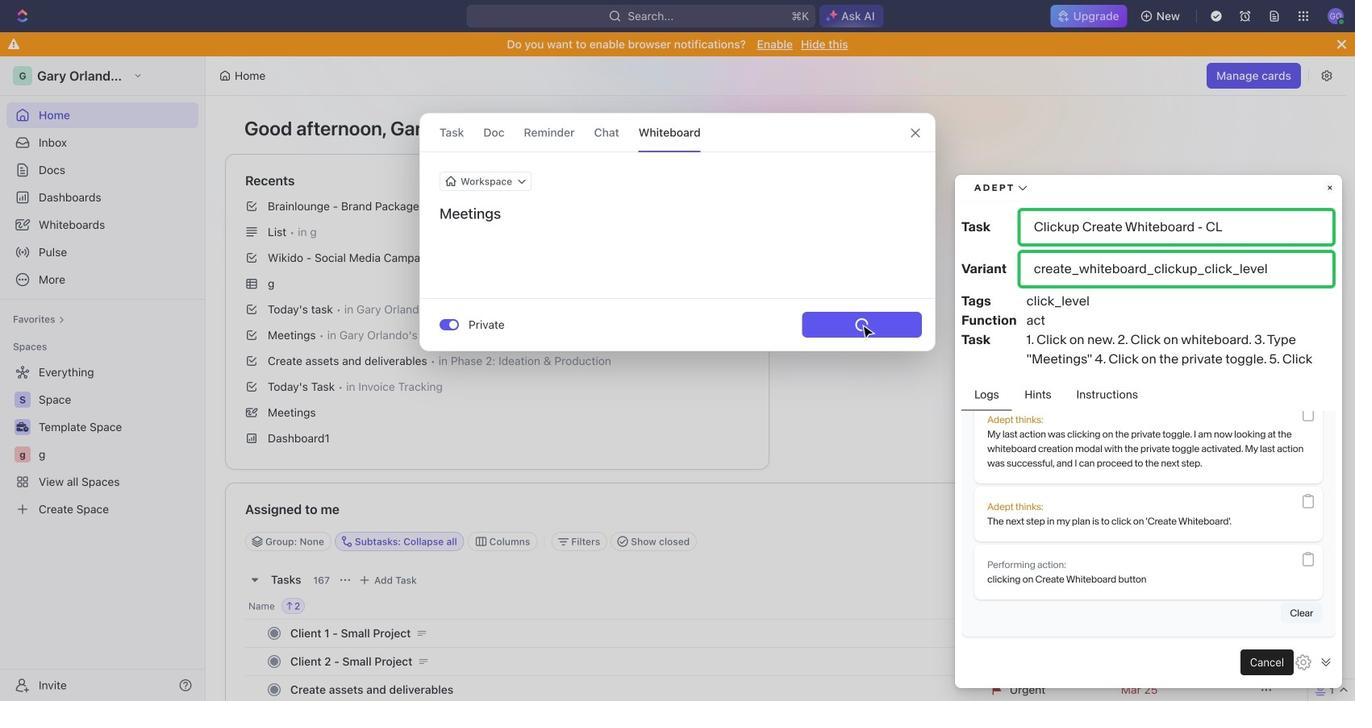 Task type: vqa. For each thing, say whether or not it's contained in the screenshot.
Tree on the bottom left of the page
yes



Task type: describe. For each thing, give the bounding box(es) containing it.
tree inside sidebar navigation
[[6, 360, 198, 523]]



Task type: locate. For each thing, give the bounding box(es) containing it.
sidebar navigation
[[0, 56, 206, 702]]

Search tasks... text field
[[1078, 530, 1240, 554]]

tree
[[6, 360, 198, 523]]

Name this Whiteboard... field
[[420, 204, 935, 223]]

dialog
[[419, 113, 936, 352]]



